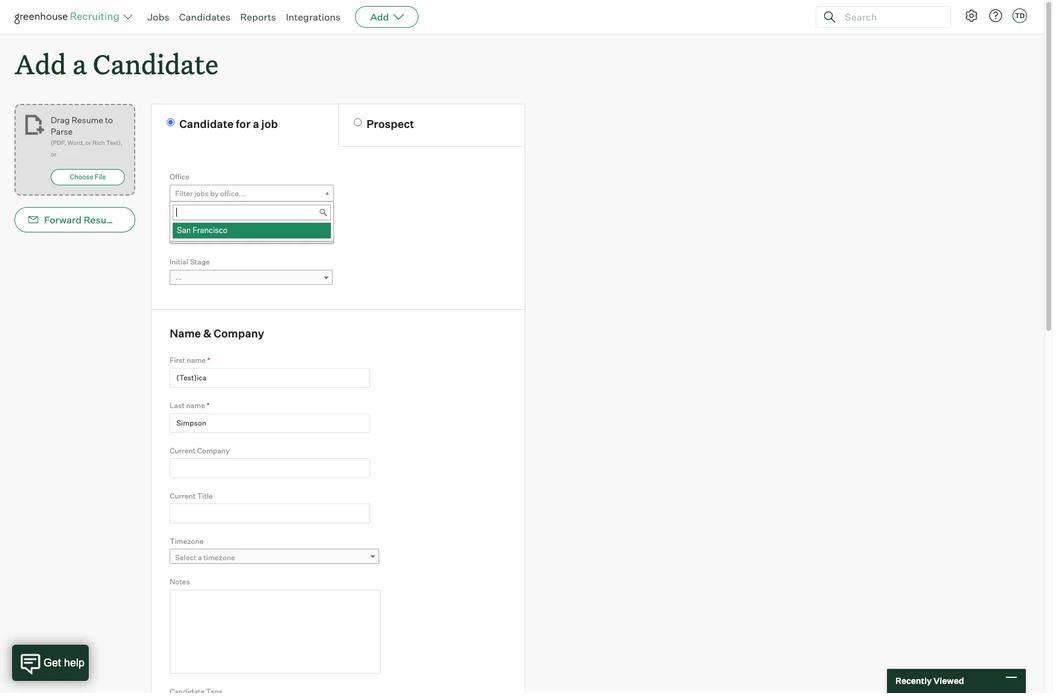 Task type: locate. For each thing, give the bounding box(es) containing it.
*
[[184, 215, 187, 224], [207, 356, 210, 365], [207, 401, 210, 410]]

1 vertical spatial or
[[51, 151, 56, 158]]

or
[[86, 139, 91, 146], [51, 151, 56, 158]]

1 horizontal spatial or
[[86, 139, 91, 146]]

0 vertical spatial name
[[187, 356, 206, 365]]

first
[[170, 356, 185, 365]]

san francisco
[[177, 225, 228, 235]]

integrations link
[[286, 11, 341, 23]]

configure image
[[965, 8, 980, 23]]

select down job *
[[175, 232, 197, 241]]

Search text field
[[842, 8, 940, 26]]

0 vertical spatial current
[[170, 447, 196, 456]]

resume
[[72, 115, 103, 125], [84, 214, 121, 226]]

add
[[370, 11, 389, 23], [15, 46, 66, 82]]

td
[[1016, 11, 1025, 20]]

add inside popup button
[[370, 11, 389, 23]]

a left job...
[[198, 232, 202, 241]]

0 vertical spatial resume
[[72, 115, 103, 125]]

parse
[[51, 126, 73, 137]]

0 horizontal spatial or
[[51, 151, 56, 158]]

a down the greenhouse recruiting image
[[73, 46, 87, 82]]

* for last name *
[[207, 401, 210, 410]]

1 vertical spatial add
[[15, 46, 66, 82]]

job
[[262, 117, 278, 131]]

2 vertical spatial *
[[207, 401, 210, 410]]

candidate right candidate for a job radio
[[179, 117, 234, 131]]

or left rich
[[86, 139, 91, 146]]

san
[[177, 225, 191, 235]]

a right for
[[253, 117, 259, 131]]

0 vertical spatial *
[[184, 215, 187, 224]]

company right &
[[214, 327, 264, 340]]

a for candidate
[[73, 46, 87, 82]]

a for timezone
[[198, 554, 202, 563]]

a
[[73, 46, 87, 82], [253, 117, 259, 131], [198, 232, 202, 241], [198, 554, 202, 563]]

email
[[138, 214, 163, 226]]

a left timezone at the left
[[198, 554, 202, 563]]

a for job...
[[198, 232, 202, 241]]

timezone
[[204, 554, 235, 563]]

current for current company
[[170, 447, 196, 456]]

add a candidate
[[15, 46, 219, 82]]

resume left the via
[[84, 214, 121, 226]]

0 horizontal spatial add
[[15, 46, 66, 82]]

1 vertical spatial current
[[170, 492, 196, 501]]

1 current from the top
[[170, 447, 196, 456]]

1 select from the top
[[175, 232, 197, 241]]

resume inside drag resume to parse (pdf, word, or rich text), or
[[72, 115, 103, 125]]

reports link
[[240, 11, 276, 23]]

2 current from the top
[[170, 492, 196, 501]]

company up 'title'
[[197, 447, 230, 456]]

-- link
[[170, 270, 333, 287]]

filter
[[175, 189, 193, 198]]

name & company
[[170, 327, 264, 340]]

name
[[187, 356, 206, 365], [186, 401, 205, 410]]

1 vertical spatial select
[[175, 554, 197, 563]]

filter jobs by office... link
[[170, 185, 334, 202]]

francisco
[[193, 225, 228, 235]]

resume left to
[[72, 115, 103, 125]]

or down (pdf,
[[51, 151, 56, 158]]

name right "first" at bottom
[[187, 356, 206, 365]]

select a job... link
[[170, 227, 334, 245]]

stage
[[190, 258, 210, 267]]

td button
[[1013, 8, 1028, 23]]

1 vertical spatial name
[[186, 401, 205, 410]]

None text field
[[170, 368, 370, 388], [170, 459, 370, 478], [170, 368, 370, 388], [170, 459, 370, 478]]

san francisco list box
[[170, 223, 331, 239]]

Candidate for a job radio
[[167, 119, 175, 126]]

current left 'title'
[[170, 492, 196, 501]]

-
[[175, 274, 179, 283], [179, 274, 182, 283]]

job...
[[204, 232, 221, 241]]

* down &
[[207, 356, 210, 365]]

None text field
[[173, 205, 331, 220], [170, 414, 370, 433], [170, 504, 370, 524], [173, 205, 331, 220], [170, 414, 370, 433], [170, 504, 370, 524]]

jobs
[[147, 11, 170, 23]]

Notes text field
[[170, 590, 381, 674]]

candidates
[[179, 11, 231, 23]]

current
[[170, 447, 196, 456], [170, 492, 196, 501]]

0 vertical spatial select
[[175, 232, 197, 241]]

select down the timezone
[[175, 554, 197, 563]]

* right last
[[207, 401, 210, 410]]

1 vertical spatial resume
[[84, 214, 121, 226]]

integrations
[[286, 11, 341, 23]]

--
[[175, 274, 182, 283]]

company
[[214, 327, 264, 340], [197, 447, 230, 456]]

2 select from the top
[[175, 554, 197, 563]]

current down last
[[170, 447, 196, 456]]

forward
[[44, 214, 82, 226]]

1 vertical spatial candidate
[[179, 117, 234, 131]]

* right job
[[184, 215, 187, 224]]

reports
[[240, 11, 276, 23]]

title
[[197, 492, 213, 501]]

resume inside button
[[84, 214, 121, 226]]

name right last
[[186, 401, 205, 410]]

add button
[[355, 6, 419, 28]]

candidate down jobs
[[93, 46, 219, 82]]

candidates link
[[179, 11, 231, 23]]

add for add
[[370, 11, 389, 23]]

jobs
[[195, 189, 209, 198]]

1 horizontal spatial add
[[370, 11, 389, 23]]

1 vertical spatial *
[[207, 356, 210, 365]]

select for select a job...
[[175, 232, 197, 241]]

for
[[236, 117, 251, 131]]

forward resume via email
[[44, 214, 163, 226]]

1 - from the left
[[175, 274, 179, 283]]

candidate for a job
[[179, 117, 278, 131]]

td button
[[1011, 6, 1030, 25]]

filter jobs by office...
[[175, 189, 246, 198]]

timezone
[[170, 537, 204, 546]]

candidate
[[93, 46, 219, 82], [179, 117, 234, 131]]

0 vertical spatial add
[[370, 11, 389, 23]]

select
[[175, 232, 197, 241], [175, 554, 197, 563]]

office
[[170, 172, 190, 181]]

office...
[[220, 189, 246, 198]]

to
[[105, 115, 113, 125]]

san francisco option
[[173, 223, 331, 239]]

1 vertical spatial company
[[197, 447, 230, 456]]

greenhouse recruiting image
[[15, 10, 123, 24]]



Task type: describe. For each thing, give the bounding box(es) containing it.
initial
[[170, 258, 188, 267]]

select a job...
[[175, 232, 221, 241]]

choose file
[[70, 173, 106, 181]]

select for select a timezone
[[175, 554, 197, 563]]

jobs link
[[147, 11, 170, 23]]

word,
[[68, 139, 84, 146]]

job *
[[170, 215, 187, 224]]

text),
[[106, 139, 122, 146]]

* for first name *
[[207, 356, 210, 365]]

drag resume to parse (pdf, word, or rich text), or
[[51, 115, 122, 158]]

current title
[[170, 492, 213, 501]]

job
[[170, 215, 183, 224]]

add for add a candidate
[[15, 46, 66, 82]]

recently viewed
[[896, 676, 965, 687]]

prospect
[[367, 117, 414, 131]]

(pdf,
[[51, 139, 66, 146]]

current for current title
[[170, 492, 196, 501]]

&
[[203, 327, 212, 340]]

initial stage
[[170, 258, 210, 267]]

name for last
[[186, 401, 205, 410]]

file
[[95, 173, 106, 181]]

rich
[[93, 139, 105, 146]]

2 - from the left
[[179, 274, 182, 283]]

select a timezone
[[175, 554, 235, 563]]

first name *
[[170, 356, 210, 365]]

resume for forward
[[84, 214, 121, 226]]

Prospect radio
[[354, 119, 362, 126]]

0 vertical spatial or
[[86, 139, 91, 146]]

choose
[[70, 173, 93, 181]]

select a timezone link
[[170, 549, 379, 567]]

0 vertical spatial company
[[214, 327, 264, 340]]

by
[[210, 189, 219, 198]]

name
[[170, 327, 201, 340]]

viewed
[[934, 676, 965, 687]]

notes
[[170, 578, 190, 587]]

forward resume via email button
[[15, 207, 163, 233]]

drag
[[51, 115, 70, 125]]

current company
[[170, 447, 230, 456]]

name for first
[[187, 356, 206, 365]]

resume for drag
[[72, 115, 103, 125]]

last name *
[[170, 401, 210, 410]]

0 vertical spatial candidate
[[93, 46, 219, 82]]

recently
[[896, 676, 932, 687]]

last
[[170, 401, 185, 410]]

via
[[123, 214, 136, 226]]



Task type: vqa. For each thing, say whether or not it's contained in the screenshot.
Forward Resume via Email button
yes



